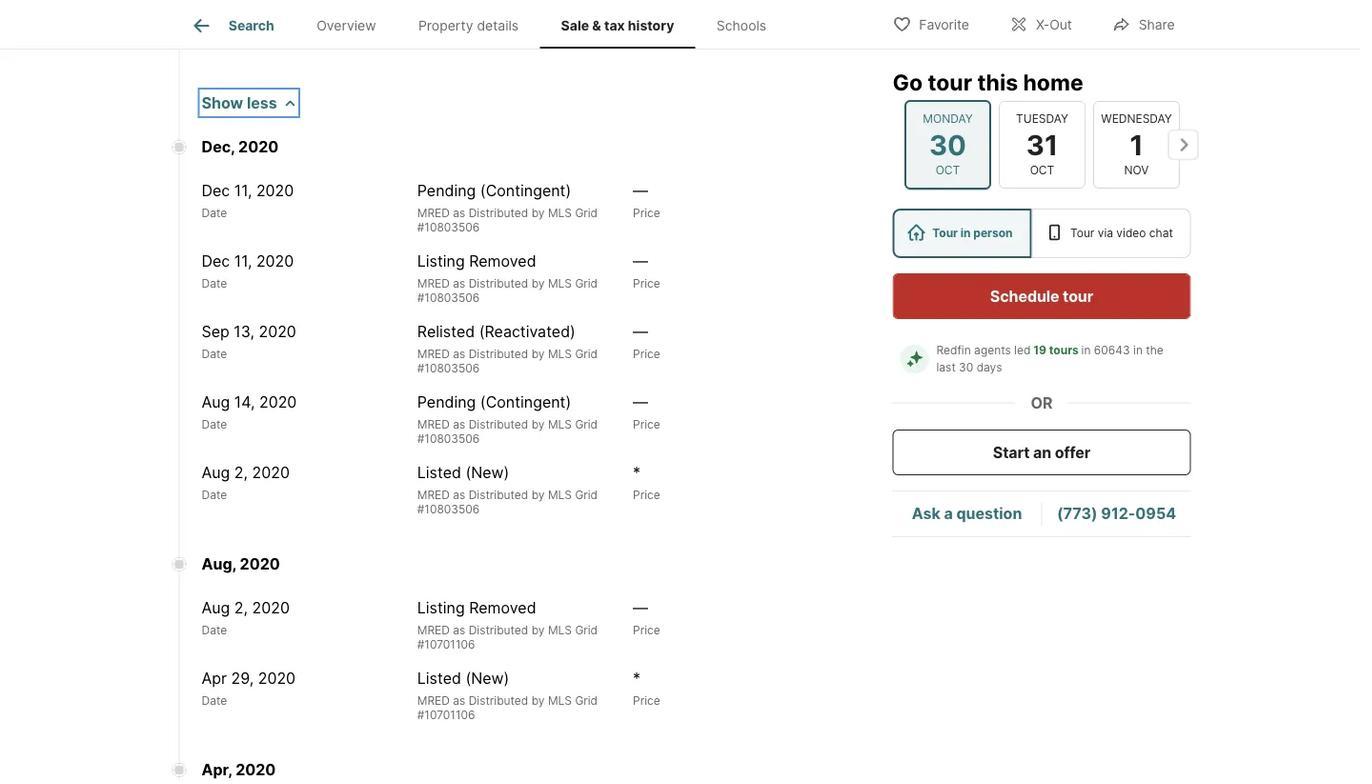 Task type: locate. For each thing, give the bounding box(es) containing it.
7 as from the top
[[453, 695, 466, 708]]

7 date from the top
[[202, 695, 227, 708]]

apr, 2020
[[202, 761, 276, 780]]

6 distributed from the top
[[469, 624, 528, 638]]

2020 right '13,' at the left top of the page
[[259, 323, 296, 341]]

0 vertical spatial pending
[[417, 182, 476, 200]]

6 by from the top
[[532, 624, 545, 638]]

5 #10803506 from the top
[[417, 503, 480, 517]]

2 (new) from the top
[[466, 670, 509, 688]]

2 mred from the top
[[417, 277, 450, 291]]

oct inside "monday 30 oct"
[[935, 164, 960, 177]]

oct down 31
[[1030, 164, 1054, 177]]

show less
[[202, 94, 277, 113]]

2020
[[238, 138, 279, 156], [256, 182, 294, 200], [256, 252, 294, 271], [259, 323, 296, 341], [259, 393, 297, 412], [252, 464, 290, 483], [240, 555, 280, 574], [252, 599, 290, 618], [258, 670, 296, 688], [236, 761, 276, 780]]

tab list containing search
[[169, 0, 803, 49]]

(new) inside the listed (new) mred as distributed by mls grid #10803506
[[466, 464, 509, 483]]

list box containing tour in person
[[893, 209, 1191, 258]]

1 vertical spatial removed
[[469, 599, 536, 618]]

by inside "listing removed mred as distributed by mls grid #10803506"
[[532, 277, 545, 291]]

mred
[[417, 207, 450, 220], [417, 277, 450, 291], [417, 348, 450, 361], [417, 418, 450, 432], [417, 489, 450, 503], [417, 624, 450, 638], [417, 695, 450, 708]]

30 inside "monday 30 oct"
[[929, 128, 966, 161]]

tour up the monday
[[928, 69, 973, 95]]

2 grid from the top
[[575, 277, 598, 291]]

mred inside listed (new) mred as distributed by mls grid #10701106
[[417, 695, 450, 708]]

by inside listing removed mred as distributed by mls grid #10701106
[[532, 624, 545, 638]]

30
[[929, 128, 966, 161], [959, 361, 974, 375]]

5 price from the top
[[633, 489, 660, 503]]

pending (contingent) mred as distributed by mls grid #10803506 up "listing removed mred as distributed by mls grid #10803506"
[[417, 182, 598, 235]]

1 horizontal spatial oct
[[1030, 164, 1054, 177]]

0 vertical spatial 30
[[929, 128, 966, 161]]

sale & tax history tab
[[540, 3, 696, 49]]

0 vertical spatial (new)
[[466, 464, 509, 483]]

1 by from the top
[[532, 207, 545, 220]]

1 aug 2, 2020 date from the top
[[202, 464, 290, 503]]

aug 2, 2020 date down the aug, 2020 on the left bottom of the page
[[202, 599, 290, 638]]

1 vertical spatial *
[[633, 670, 641, 688]]

date up aug,
[[202, 489, 227, 503]]

5 — price from the top
[[633, 599, 660, 638]]

pending (contingent) mred as distributed by mls grid #10803506 for aug 14, 2020
[[417, 393, 598, 446]]

4 mred from the top
[[417, 418, 450, 432]]

1 dec from the top
[[202, 182, 230, 200]]

price
[[633, 207, 660, 220], [633, 277, 660, 291], [633, 348, 660, 361], [633, 418, 660, 432], [633, 489, 660, 503], [633, 624, 660, 638], [633, 695, 660, 708]]

5 — from the top
[[633, 599, 648, 618]]

1 vertical spatial 30
[[959, 361, 974, 375]]

5 mred from the top
[[417, 489, 450, 503]]

3 mls from the top
[[548, 348, 572, 361]]

* price
[[633, 464, 660, 503], [633, 670, 660, 708]]

list box
[[893, 209, 1191, 258]]

mred inside the listed (new) mred as distributed by mls grid #10803506
[[417, 489, 450, 503]]

(contingent) for aug 14, 2020
[[480, 393, 571, 412]]

0 vertical spatial aug 2, 2020 date
[[202, 464, 290, 503]]

days
[[977, 361, 1003, 375]]

monday 30 oct
[[923, 112, 973, 177]]

tab list
[[169, 0, 803, 49]]

dec, 2020
[[202, 138, 279, 156]]

removed for dec 11, 2020
[[469, 252, 536, 271]]

removed up (reactivated)
[[469, 252, 536, 271]]

mls inside "relisted (reactivated) mred as distributed by mls grid #10803506"
[[548, 348, 572, 361]]

1 removed from the top
[[469, 252, 536, 271]]

2 horizontal spatial in
[[1134, 344, 1143, 358]]

1 * from the top
[[633, 464, 641, 483]]

as inside the listed (new) mred as distributed by mls grid #10803506
[[453, 489, 466, 503]]

history
[[628, 17, 674, 34]]

pending (contingent) mred as distributed by mls grid #10803506 for dec 11, 2020
[[417, 182, 598, 235]]

#10803506
[[417, 221, 480, 235], [417, 291, 480, 305], [417, 362, 480, 376], [417, 432, 480, 446], [417, 503, 480, 517]]

4 price from the top
[[633, 418, 660, 432]]

0 horizontal spatial oct
[[935, 164, 960, 177]]

tour via video chat
[[1071, 226, 1173, 240]]

*
[[633, 464, 641, 483], [633, 670, 641, 688]]

2, down the aug 14, 2020 date
[[234, 464, 248, 483]]

show
[[202, 94, 243, 113]]

1 vertical spatial aug 2, 2020 date
[[202, 599, 290, 638]]

go
[[893, 69, 923, 95]]

4 date from the top
[[202, 418, 227, 432]]

in left the
[[1134, 344, 1143, 358]]

2 tour from the left
[[1071, 226, 1095, 240]]

0 vertical spatial removed
[[469, 252, 536, 271]]

2 date from the top
[[202, 277, 227, 291]]

oct inside tuesday 31 oct
[[1030, 164, 1054, 177]]

5 distributed from the top
[[469, 489, 528, 503]]

2 aug 2, 2020 date from the top
[[202, 599, 290, 638]]

as
[[453, 207, 466, 220], [453, 277, 466, 291], [453, 348, 466, 361], [453, 418, 466, 432], [453, 489, 466, 503], [453, 624, 466, 638], [453, 695, 466, 708]]

0 horizontal spatial tour
[[928, 69, 973, 95]]

0 vertical spatial dec
[[202, 182, 230, 200]]

removed inside listing removed mred as distributed by mls grid #10701106
[[469, 599, 536, 618]]

in left person
[[961, 226, 971, 240]]

* price for apr 29, 2020
[[633, 670, 660, 708]]

aug inside the aug 14, 2020 date
[[202, 393, 230, 412]]

aug 2, 2020 date down the aug 14, 2020 date
[[202, 464, 290, 503]]

listing
[[417, 252, 465, 271], [417, 599, 465, 618]]

home
[[1023, 69, 1084, 95]]

11,
[[234, 182, 252, 200], [234, 252, 252, 271]]

6 as from the top
[[453, 624, 466, 638]]

7 grid from the top
[[575, 695, 598, 708]]

1 vertical spatial pending
[[417, 393, 476, 412]]

2 (contingent) from the top
[[480, 393, 571, 412]]

(new)
[[466, 464, 509, 483], [466, 670, 509, 688]]

x-out
[[1036, 17, 1072, 33]]

via
[[1098, 226, 1114, 240]]

3 distributed from the top
[[469, 348, 528, 361]]

1 distributed from the top
[[469, 207, 528, 220]]

0 vertical spatial #10701106
[[417, 638, 475, 652]]

2 #10701106 from the top
[[417, 709, 475, 723]]

grid inside the listed (new) mred as distributed by mls grid #10803506
[[575, 489, 598, 503]]

(contingent)
[[480, 182, 571, 200], [480, 393, 571, 412]]

6 date from the top
[[202, 624, 227, 638]]

aug down aug,
[[202, 599, 230, 618]]

date
[[202, 207, 227, 220], [202, 277, 227, 291], [202, 348, 227, 361], [202, 418, 227, 432], [202, 489, 227, 503], [202, 624, 227, 638], [202, 695, 227, 708]]

1 vertical spatial aug
[[202, 464, 230, 483]]

removed up listed (new) mred as distributed by mls grid #10701106
[[469, 599, 536, 618]]

3 mred from the top
[[417, 348, 450, 361]]

dec 11, 2020 date up '13,' at the left top of the page
[[202, 252, 294, 291]]

30 down the monday
[[929, 128, 966, 161]]

pending (contingent) mred as distributed by mls grid #10803506
[[417, 182, 598, 235], [417, 393, 598, 446]]

the
[[1146, 344, 1164, 358]]

4 mls from the top
[[548, 418, 572, 432]]

0 vertical spatial listing
[[417, 252, 465, 271]]

0 vertical spatial aug
[[202, 393, 230, 412]]

#10701106 inside listing removed mred as distributed by mls grid #10701106
[[417, 638, 475, 652]]

1 tour from the left
[[933, 226, 958, 240]]

date down 'apr'
[[202, 695, 227, 708]]

2 listed from the top
[[417, 670, 461, 688]]

pending for dec 11, 2020
[[417, 182, 476, 200]]

ask a question link
[[912, 505, 1022, 523]]

5 as from the top
[[453, 489, 466, 503]]

5 mls from the top
[[548, 489, 572, 503]]

aug 2, 2020 date for listed
[[202, 464, 290, 503]]

31
[[1026, 128, 1058, 161]]

2 as from the top
[[453, 277, 466, 291]]

3 date from the top
[[202, 348, 227, 361]]

distributed inside "relisted (reactivated) mred as distributed by mls grid #10803506"
[[469, 348, 528, 361]]

aug down the aug 14, 2020 date
[[202, 464, 230, 483]]

schools tab
[[696, 3, 788, 49]]

1 vertical spatial listed
[[417, 670, 461, 688]]

listed (new) mred as distributed by mls grid #10701106
[[417, 670, 598, 723]]

dec 11, 2020 date for listing removed
[[202, 252, 294, 291]]

0 vertical spatial 2,
[[234, 464, 248, 483]]

dec up sep
[[202, 252, 230, 271]]

* price for aug 2, 2020
[[633, 464, 660, 503]]

1 pending (contingent) mred as distributed by mls grid #10803506 from the top
[[417, 182, 598, 235]]

next image
[[1168, 130, 1199, 160]]

1 vertical spatial (contingent)
[[480, 393, 571, 412]]

1 as from the top
[[453, 207, 466, 220]]

date inside sep 13, 2020 date
[[202, 348, 227, 361]]

1 vertical spatial #10701106
[[417, 709, 475, 723]]

listing inside listing removed mred as distributed by mls grid #10701106
[[417, 599, 465, 618]]

1 * price from the top
[[633, 464, 660, 503]]

distributed inside "listing removed mred as distributed by mls grid #10803506"
[[469, 277, 528, 291]]

0 vertical spatial * price
[[633, 464, 660, 503]]

3 — price from the top
[[633, 323, 660, 361]]

mls
[[548, 207, 572, 220], [548, 277, 572, 291], [548, 348, 572, 361], [548, 418, 572, 432], [548, 489, 572, 503], [548, 624, 572, 638], [548, 695, 572, 708]]

grid inside "listing removed mred as distributed by mls grid #10803506"
[[575, 277, 598, 291]]

* for apr 29, 2020
[[633, 670, 641, 688]]

(new) inside listed (new) mred as distributed by mls grid #10701106
[[466, 670, 509, 688]]

1 vertical spatial 2,
[[234, 599, 248, 618]]

60643
[[1094, 344, 1130, 358]]

dec
[[202, 182, 230, 200], [202, 252, 230, 271]]

grid inside listed (new) mred as distributed by mls grid #10701106
[[575, 695, 598, 708]]

14,
[[234, 393, 255, 412]]

oct down the monday
[[935, 164, 960, 177]]

led
[[1014, 344, 1031, 358]]

2 listing from the top
[[417, 599, 465, 618]]

#10803506 inside "listing removed mred as distributed by mls grid #10803506"
[[417, 291, 480, 305]]

2, down the aug, 2020 on the left bottom of the page
[[234, 599, 248, 618]]

2 — from the top
[[633, 252, 648, 271]]

1 — from the top
[[633, 182, 648, 200]]

2 vertical spatial aug
[[202, 599, 230, 618]]

in right tours
[[1082, 344, 1091, 358]]

0 vertical spatial 11,
[[234, 182, 252, 200]]

2 dec from the top
[[202, 252, 230, 271]]

2 pending from the top
[[417, 393, 476, 412]]

listed for aug 2, 2020
[[417, 464, 461, 483]]

11, down 'dec, 2020'
[[234, 182, 252, 200]]

3 as from the top
[[453, 348, 466, 361]]

date inside apr 29, 2020 date
[[202, 695, 227, 708]]

1 dec 11, 2020 date from the top
[[202, 182, 294, 220]]

2 * price from the top
[[633, 670, 660, 708]]

3 by from the top
[[532, 348, 545, 361]]

#10701106 for listing
[[417, 638, 475, 652]]

1 vertical spatial listing
[[417, 599, 465, 618]]

grid
[[575, 207, 598, 220], [575, 277, 598, 291], [575, 348, 598, 361], [575, 418, 598, 432], [575, 489, 598, 503], [575, 624, 598, 638], [575, 695, 598, 708]]

30 right last
[[959, 361, 974, 375]]

tour left via
[[1071, 226, 1095, 240]]

7 by from the top
[[532, 695, 545, 708]]

grid inside listing removed mred as distributed by mls grid #10701106
[[575, 624, 598, 638]]

question
[[957, 505, 1022, 523]]

0 vertical spatial dec 11, 2020 date
[[202, 182, 294, 220]]

2020 right the "29," on the left bottom of page
[[258, 670, 296, 688]]

tour left person
[[933, 226, 958, 240]]

0 horizontal spatial in
[[961, 226, 971, 240]]

dec down dec,
[[202, 182, 230, 200]]

2 mls from the top
[[548, 277, 572, 291]]

11, up '13,' at the left top of the page
[[234, 252, 252, 271]]

distributed inside the listed (new) mred as distributed by mls grid #10803506
[[469, 489, 528, 503]]

date up sep
[[202, 277, 227, 291]]

2 aug from the top
[[202, 464, 230, 483]]

1 horizontal spatial tour
[[1063, 287, 1094, 306]]

aug for listing
[[202, 599, 230, 618]]

0 vertical spatial *
[[633, 464, 641, 483]]

listed (new) mred as distributed by mls grid #10803506
[[417, 464, 598, 517]]

19
[[1034, 344, 1047, 358]]

3 #10803506 from the top
[[417, 362, 480, 376]]

removed inside "listing removed mred as distributed by mls grid #10803506"
[[469, 252, 536, 271]]

#10701106 for listed
[[417, 709, 475, 723]]

1 11, from the top
[[234, 182, 252, 200]]

(773) 912-0954
[[1057, 505, 1177, 523]]

person
[[974, 226, 1013, 240]]

1 vertical spatial * price
[[633, 670, 660, 708]]

as inside listed (new) mred as distributed by mls grid #10701106
[[453, 695, 466, 708]]

2 — price from the top
[[633, 252, 660, 291]]

listing inside "listing removed mred as distributed by mls grid #10803506"
[[417, 252, 465, 271]]

tour right schedule
[[1063, 287, 1094, 306]]

1 vertical spatial (new)
[[466, 670, 509, 688]]

date up 'apr'
[[202, 624, 227, 638]]

(contingent) down "relisted (reactivated) mred as distributed by mls grid #10803506"
[[480, 393, 571, 412]]

6 grid from the top
[[575, 624, 598, 638]]

1 mred from the top
[[417, 207, 450, 220]]

oct
[[935, 164, 960, 177], [1030, 164, 1054, 177]]

0 vertical spatial listed
[[417, 464, 461, 483]]

aug left 14,
[[202, 393, 230, 412]]

date down dec,
[[202, 207, 227, 220]]

2 distributed from the top
[[469, 277, 528, 291]]

video
[[1117, 226, 1146, 240]]

2 #10803506 from the top
[[417, 291, 480, 305]]

2 removed from the top
[[469, 599, 536, 618]]

1 listing from the top
[[417, 252, 465, 271]]

1 vertical spatial dec
[[202, 252, 230, 271]]

2 * from the top
[[633, 670, 641, 688]]

tour for schedule
[[1063, 287, 1094, 306]]

date down sep 13, 2020 date
[[202, 418, 227, 432]]

1 pending from the top
[[417, 182, 476, 200]]

an
[[1034, 443, 1052, 462]]

share button
[[1096, 4, 1191, 43]]

2 2, from the top
[[234, 599, 248, 618]]

mred inside "listing removed mred as distributed by mls grid #10803506"
[[417, 277, 450, 291]]

by inside the listed (new) mred as distributed by mls grid #10803506
[[532, 489, 545, 503]]

#10701106 inside listed (new) mred as distributed by mls grid #10701106
[[417, 709, 475, 723]]

less
[[247, 94, 277, 113]]

redfin agents led 19 tours in 60643
[[937, 344, 1130, 358]]

1 (contingent) from the top
[[480, 182, 571, 200]]

aug for pending
[[202, 393, 230, 412]]

(reactivated)
[[479, 323, 576, 341]]

schedule tour
[[990, 287, 1094, 306]]

dec 11, 2020 date down 'dec, 2020'
[[202, 182, 294, 220]]

distributed inside listed (new) mred as distributed by mls grid #10701106
[[469, 695, 528, 708]]

5 grid from the top
[[575, 489, 598, 503]]

oct for 31
[[1030, 164, 1054, 177]]

0 vertical spatial pending (contingent) mred as distributed by mls grid #10803506
[[417, 182, 598, 235]]

5 date from the top
[[202, 489, 227, 503]]

2 dec 11, 2020 date from the top
[[202, 252, 294, 291]]

listed inside listed (new) mred as distributed by mls grid #10701106
[[417, 670, 461, 688]]

tour
[[928, 69, 973, 95], [1063, 287, 1094, 306]]

date down sep
[[202, 348, 227, 361]]

1 vertical spatial dec 11, 2020 date
[[202, 252, 294, 291]]

schedule
[[990, 287, 1060, 306]]

4 by from the top
[[532, 418, 545, 432]]

5 by from the top
[[532, 489, 545, 503]]

tour inside button
[[1063, 287, 1094, 306]]

aug 2, 2020 date
[[202, 464, 290, 503], [202, 599, 290, 638]]

1 #10803506 from the top
[[417, 221, 480, 235]]

2020 right dec,
[[238, 138, 279, 156]]

0 vertical spatial (contingent)
[[480, 182, 571, 200]]

6 mls from the top
[[548, 624, 572, 638]]

3 — from the top
[[633, 323, 648, 341]]

1 #10701106 from the top
[[417, 638, 475, 652]]

#10803506 inside the listed (new) mred as distributed by mls grid #10803506
[[417, 503, 480, 517]]

2 oct from the left
[[1030, 164, 1054, 177]]

aug, 2020
[[202, 555, 280, 574]]

by inside listed (new) mred as distributed by mls grid #10701106
[[532, 695, 545, 708]]

by
[[532, 207, 545, 220], [532, 277, 545, 291], [532, 348, 545, 361], [532, 418, 545, 432], [532, 489, 545, 503], [532, 624, 545, 638], [532, 695, 545, 708]]

(new) for aug 2, 2020
[[466, 464, 509, 483]]

2 price from the top
[[633, 277, 660, 291]]

pending (contingent) mred as distributed by mls grid #10803506 up the listed (new) mred as distributed by mls grid #10803506
[[417, 393, 598, 446]]

0 horizontal spatial tour
[[933, 226, 958, 240]]

search
[[229, 17, 274, 34]]

4 as from the top
[[453, 418, 466, 432]]

2020 up sep 13, 2020 date
[[256, 252, 294, 271]]

mls inside listing removed mred as distributed by mls grid #10701106
[[548, 624, 572, 638]]

go tour this home
[[893, 69, 1084, 95]]

tuesday
[[1016, 112, 1068, 126]]

1 vertical spatial pending (contingent) mred as distributed by mls grid #10803506
[[417, 393, 598, 446]]

tuesday 31 oct
[[1016, 112, 1068, 177]]

1 listed from the top
[[417, 464, 461, 483]]

listed inside the listed (new) mred as distributed by mls grid #10803506
[[417, 464, 461, 483]]

tour
[[933, 226, 958, 240], [1071, 226, 1095, 240]]

1 aug from the top
[[202, 393, 230, 412]]

7 mls from the top
[[548, 695, 572, 708]]

start
[[993, 443, 1030, 462]]

0 vertical spatial tour
[[928, 69, 973, 95]]

7 mred from the top
[[417, 695, 450, 708]]

or
[[1031, 394, 1053, 412]]

ask a question
[[912, 505, 1022, 523]]

1 vertical spatial 11,
[[234, 252, 252, 271]]

2020 right 14,
[[259, 393, 297, 412]]

removed
[[469, 252, 536, 271], [469, 599, 536, 618]]

1 vertical spatial tour
[[1063, 287, 1094, 306]]

7 price from the top
[[633, 695, 660, 708]]

2 pending (contingent) mred as distributed by mls grid #10803506 from the top
[[417, 393, 598, 446]]

relisted (reactivated) mred as distributed by mls grid #10803506
[[417, 323, 598, 376]]

(contingent) up "listing removed mred as distributed by mls grid #10803506"
[[480, 182, 571, 200]]

2 by from the top
[[532, 277, 545, 291]]

1 horizontal spatial tour
[[1071, 226, 1095, 240]]

3 aug from the top
[[202, 599, 230, 618]]

1 2, from the top
[[234, 464, 248, 483]]

None button
[[904, 100, 991, 190], [999, 101, 1085, 189], [1093, 101, 1180, 189], [904, 100, 991, 190], [999, 101, 1085, 189], [1093, 101, 1180, 189]]

aug
[[202, 393, 230, 412], [202, 464, 230, 483], [202, 599, 230, 618]]



Task type: vqa. For each thing, say whether or not it's contained in the screenshot.


Task type: describe. For each thing, give the bounding box(es) containing it.
2, for listed
[[234, 464, 248, 483]]

tour in person option
[[893, 209, 1032, 258]]

4 #10803506 from the top
[[417, 432, 480, 446]]

show less button
[[202, 92, 296, 115]]

removed for aug 2, 2020
[[469, 599, 536, 618]]

tour via video chat option
[[1032, 209, 1191, 258]]

schools
[[717, 17, 767, 34]]

tour for go
[[928, 69, 973, 95]]

2020 right apr,
[[236, 761, 276, 780]]

overview tab
[[295, 3, 397, 49]]

last
[[937, 361, 956, 375]]

1 horizontal spatial in
[[1082, 344, 1091, 358]]

monday
[[923, 112, 973, 126]]

0954
[[1136, 505, 1177, 523]]

sep 13, 2020 date
[[202, 323, 296, 361]]

2020 down the aug, 2020 on the left bottom of the page
[[252, 599, 290, 618]]

property details
[[419, 17, 519, 34]]

1 — price from the top
[[633, 182, 660, 220]]

wednesday 1 nov
[[1101, 112, 1172, 177]]

in inside in the last 30 days
[[1134, 344, 1143, 358]]

11, for listing removed
[[234, 252, 252, 271]]

start an offer button
[[893, 430, 1191, 476]]

sale & tax history
[[561, 17, 674, 34]]

in inside option
[[961, 226, 971, 240]]

x-out button
[[993, 4, 1089, 43]]

#10803506 inside "relisted (reactivated) mred as distributed by mls grid #10803506"
[[417, 362, 480, 376]]

listing for dec 11, 2020
[[417, 252, 465, 271]]

1 date from the top
[[202, 207, 227, 220]]

tour for tour via video chat
[[1071, 226, 1095, 240]]

tax
[[604, 17, 625, 34]]

dec,
[[202, 138, 235, 156]]

out
[[1050, 17, 1072, 33]]

mls inside listed (new) mred as distributed by mls grid #10701106
[[548, 695, 572, 708]]

as inside "listing removed mred as distributed by mls grid #10803506"
[[453, 277, 466, 291]]

dec for listing
[[202, 252, 230, 271]]

share
[[1139, 17, 1175, 33]]

sale
[[561, 17, 589, 34]]

distributed inside listing removed mred as distributed by mls grid #10701106
[[469, 624, 528, 638]]

details
[[477, 17, 519, 34]]

2020 inside apr 29, 2020 date
[[258, 670, 296, 688]]

apr,
[[202, 761, 232, 780]]

2, for listing
[[234, 599, 248, 618]]

by inside "relisted (reactivated) mred as distributed by mls grid #10803506"
[[532, 348, 545, 361]]

6 price from the top
[[633, 624, 660, 638]]

search link
[[190, 14, 274, 37]]

listing for aug 2, 2020
[[417, 599, 465, 618]]

30 inside in the last 30 days
[[959, 361, 974, 375]]

mls inside the listed (new) mred as distributed by mls grid #10803506
[[548, 489, 572, 503]]

1
[[1130, 128, 1143, 161]]

dec 11, 2020 date for pending (contingent)
[[202, 182, 294, 220]]

2020 right aug,
[[240, 555, 280, 574]]

aug 2, 2020 date for listing
[[202, 599, 290, 638]]

apr
[[202, 670, 227, 688]]

relisted
[[417, 323, 475, 341]]

mred inside "relisted (reactivated) mred as distributed by mls grid #10803506"
[[417, 348, 450, 361]]

(new) for apr 29, 2020
[[466, 670, 509, 688]]

favorite button
[[876, 4, 986, 43]]

aug 14, 2020 date
[[202, 393, 297, 432]]

* for aug 2, 2020
[[633, 464, 641, 483]]

4 — from the top
[[633, 393, 648, 412]]

sep
[[202, 323, 230, 341]]

4 grid from the top
[[575, 418, 598, 432]]

2020 inside sep 13, 2020 date
[[259, 323, 296, 341]]

wednesday
[[1101, 112, 1172, 126]]

tours
[[1049, 344, 1079, 358]]

pending for aug 14, 2020
[[417, 393, 476, 412]]

2020 down the aug 14, 2020 date
[[252, 464, 290, 483]]

grid inside "relisted (reactivated) mred as distributed by mls grid #10803506"
[[575, 348, 598, 361]]

mls inside "listing removed mred as distributed by mls grid #10803506"
[[548, 277, 572, 291]]

ask
[[912, 505, 941, 523]]

listing removed mred as distributed by mls grid #10803506
[[417, 252, 598, 305]]

(773)
[[1057, 505, 1098, 523]]

3 price from the top
[[633, 348, 660, 361]]

offer
[[1055, 443, 1091, 462]]

1 price from the top
[[633, 207, 660, 220]]

1 mls from the top
[[548, 207, 572, 220]]

2020 down 'dec, 2020'
[[256, 182, 294, 200]]

1 grid from the top
[[575, 207, 598, 220]]

29,
[[231, 670, 254, 688]]

11, for pending (contingent)
[[234, 182, 252, 200]]

(contingent) for dec 11, 2020
[[480, 182, 571, 200]]

aug,
[[202, 555, 236, 574]]

2020 inside the aug 14, 2020 date
[[259, 393, 297, 412]]

start an offer
[[993, 443, 1091, 462]]

as inside "relisted (reactivated) mred as distributed by mls grid #10803506"
[[453, 348, 466, 361]]

listed for apr 29, 2020
[[417, 670, 461, 688]]

mred inside listing removed mred as distributed by mls grid #10701106
[[417, 624, 450, 638]]

in the last 30 days
[[937, 344, 1167, 375]]

13,
[[234, 323, 255, 341]]

date inside the aug 14, 2020 date
[[202, 418, 227, 432]]

a
[[944, 505, 953, 523]]

tour for tour in person
[[933, 226, 958, 240]]

4 distributed from the top
[[469, 418, 528, 432]]

listing removed mred as distributed by mls grid #10701106
[[417, 599, 598, 652]]

redfin
[[937, 344, 971, 358]]

chat
[[1150, 226, 1173, 240]]

(773) 912-0954 link
[[1057, 505, 1177, 523]]

schedule tour button
[[893, 274, 1191, 319]]

this
[[978, 69, 1018, 95]]

x-
[[1036, 17, 1050, 33]]

nov
[[1124, 164, 1149, 177]]

favorite
[[919, 17, 970, 33]]

apr 29, 2020 date
[[202, 670, 296, 708]]

4 — price from the top
[[633, 393, 660, 432]]

property
[[419, 17, 473, 34]]

aug for listed
[[202, 464, 230, 483]]

property details tab
[[397, 3, 540, 49]]

&
[[592, 17, 601, 34]]

as inside listing removed mred as distributed by mls grid #10701106
[[453, 624, 466, 638]]

tour in person
[[933, 226, 1013, 240]]

dec for pending
[[202, 182, 230, 200]]

oct for 30
[[935, 164, 960, 177]]

agents
[[974, 344, 1011, 358]]

overview
[[317, 17, 376, 34]]

912-
[[1101, 505, 1136, 523]]



